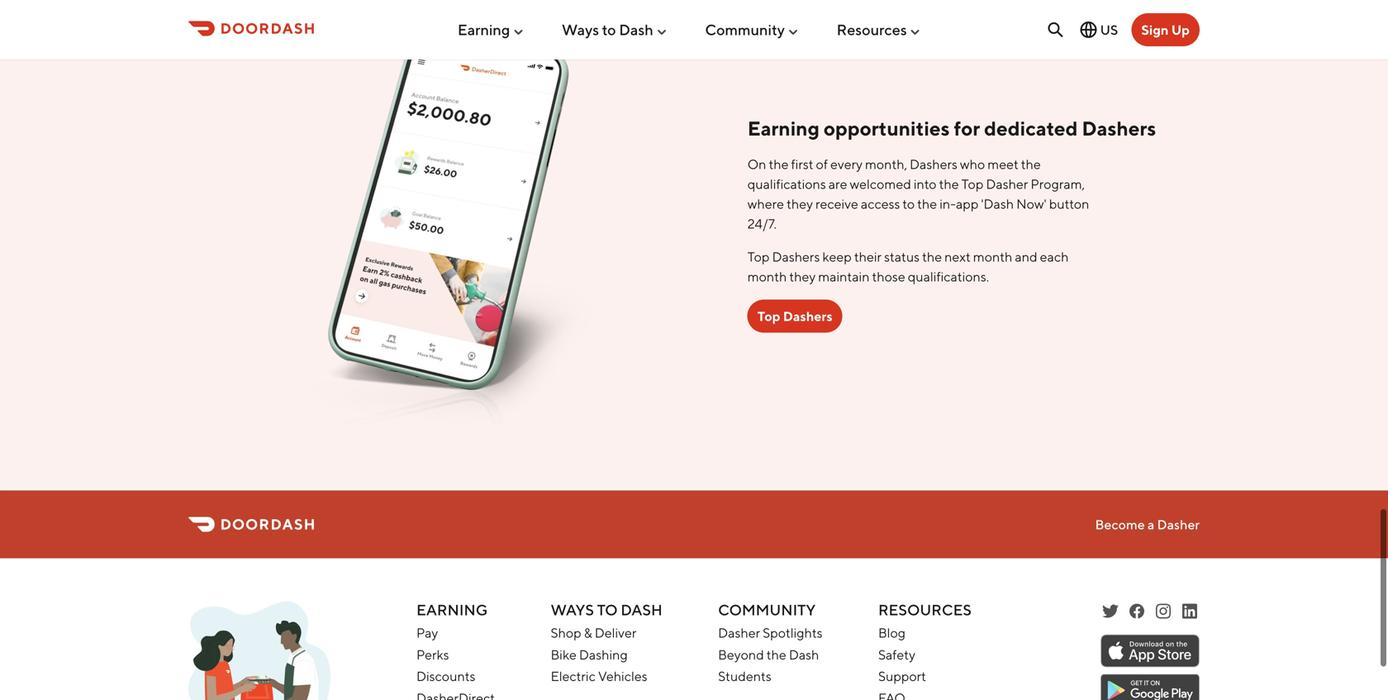 Task type: describe. For each thing, give the bounding box(es) containing it.
safety
[[879, 647, 916, 662]]

become a dasher link
[[1096, 516, 1200, 532]]

facebook link
[[1128, 602, 1147, 621]]

dasher inside community dasher spotlights beyond the dash students
[[718, 625, 761, 641]]

the inside top dashers keep their status the next month and each month they maintain those qualifications.
[[923, 249, 942, 264]]

dashers inside on the first of every month, dashers who meet the qualifications are welcomed into the top dasher program, where they receive access to the in-app 'dash now' button 24/7.
[[910, 156, 958, 172]]

dash for ways to dash
[[619, 21, 654, 39]]

twitter link
[[1101, 602, 1121, 621]]

now'
[[1017, 196, 1047, 212]]

discounts link
[[417, 668, 476, 684]]

to inside on the first of every month, dashers who meet the qualifications are welcomed into the top dasher program, where they receive access to the in-app 'dash now' button 24/7.
[[903, 196, 915, 212]]

ways to dash link
[[562, 14, 669, 45]]

dasher spotlights link
[[718, 625, 823, 641]]

dashing
[[579, 647, 628, 662]]

into
[[914, 176, 937, 192]]

the inside community dasher spotlights beyond the dash students
[[767, 647, 787, 662]]

of
[[816, 156, 828, 172]]

shop
[[551, 625, 582, 641]]

qualifications.
[[908, 269, 990, 284]]

facebook image
[[1128, 602, 1147, 621]]

the up in-
[[940, 176, 959, 192]]

month,
[[865, 156, 908, 172]]

us
[[1101, 22, 1119, 38]]

on
[[748, 156, 767, 172]]

24/7.
[[748, 216, 777, 231]]

students
[[718, 668, 772, 684]]

&
[[584, 625, 592, 641]]

ways to dash
[[562, 21, 654, 39]]

top dashers link
[[748, 300, 843, 333]]

program,
[[1031, 176, 1085, 192]]

for
[[954, 116, 981, 140]]

those
[[873, 269, 906, 284]]

their
[[855, 249, 882, 264]]

1 vertical spatial dasher
[[1158, 516, 1200, 532]]

1 vertical spatial resources
[[879, 601, 972, 619]]

where
[[748, 196, 785, 212]]

next
[[945, 249, 971, 264]]

community link
[[705, 14, 800, 45]]

google play image
[[1101, 674, 1200, 700]]

0 vertical spatial month
[[974, 249, 1013, 264]]

earning for earning opportunities for dedicated dashers
[[748, 116, 820, 140]]

dx dasher direct app image
[[188, 1, 684, 445]]

ways for ways to dash shop & deliver bike dashing electric vehicles
[[551, 601, 594, 619]]

sign up button
[[1132, 13, 1200, 46]]

dash for ways to dash shop & deliver bike dashing electric vehicles
[[621, 601, 663, 619]]

pay
[[417, 625, 438, 641]]

bike
[[551, 647, 577, 662]]

they inside on the first of every month, dashers who meet the qualifications are welcomed into the top dasher program, where they receive access to the in-app 'dash now' button 24/7.
[[787, 196, 813, 212]]

top for top dashers keep their status the next month and each month they maintain those qualifications.
[[748, 249, 770, 264]]

blog link
[[879, 625, 906, 641]]

app store image
[[1101, 635, 1200, 668]]

dash inside community dasher spotlights beyond the dash students
[[789, 647, 820, 662]]

community dasher spotlights beyond the dash students
[[718, 601, 823, 684]]

2 vertical spatial earning
[[417, 601, 488, 619]]

top inside on the first of every month, dashers who meet the qualifications are welcomed into the top dasher program, where they receive access to the in-app 'dash now' button 24/7.
[[962, 176, 984, 192]]

dasher inside on the first of every month, dashers who meet the qualifications are welcomed into the top dasher program, where they receive access to the in-app 'dash now' button 24/7.
[[987, 176, 1029, 192]]

'dash
[[982, 196, 1014, 212]]

become a dasher
[[1096, 516, 1200, 532]]

become
[[1096, 516, 1145, 532]]

are
[[829, 176, 848, 192]]

access
[[861, 196, 901, 212]]



Task type: vqa. For each thing, say whether or not it's contained in the screenshot.
of
yes



Task type: locate. For each thing, give the bounding box(es) containing it.
month left and
[[974, 249, 1013, 264]]

discounts
[[417, 668, 476, 684]]

ways for ways to dash
[[562, 21, 599, 39]]

button
[[1050, 196, 1090, 212]]

to inside ways to dash shop & deliver bike dashing electric vehicles
[[597, 601, 618, 619]]

globe line image
[[1079, 20, 1099, 40]]

maintain
[[819, 269, 870, 284]]

blog
[[879, 625, 906, 641]]

dash
[[619, 21, 654, 39], [621, 601, 663, 619], [789, 647, 820, 662]]

receive
[[816, 196, 859, 212]]

1 vertical spatial community
[[718, 601, 816, 619]]

shop & deliver link
[[551, 625, 637, 641]]

top for top dashers
[[758, 308, 781, 324]]

support
[[879, 668, 927, 684]]

app
[[956, 196, 979, 212]]

0 vertical spatial dasher
[[987, 176, 1029, 192]]

earning for earning link at the left top of page
[[458, 21, 510, 39]]

1 vertical spatial earning
[[748, 116, 820, 140]]

community
[[705, 21, 785, 39], [718, 601, 816, 619]]

keep
[[823, 249, 852, 264]]

1 vertical spatial top
[[748, 249, 770, 264]]

community for community
[[705, 21, 785, 39]]

community for community dasher spotlights beyond the dash students
[[718, 601, 816, 619]]

0 horizontal spatial dasher
[[718, 625, 761, 641]]

dedicated
[[985, 116, 1078, 140]]

qualifications
[[748, 176, 826, 192]]

who
[[961, 156, 986, 172]]

to for ways to dash
[[602, 21, 616, 39]]

pay link
[[417, 625, 438, 641]]

earning
[[458, 21, 510, 39], [748, 116, 820, 140], [417, 601, 488, 619]]

2 horizontal spatial dasher
[[1158, 516, 1200, 532]]

earning link
[[458, 14, 525, 45]]

students link
[[718, 668, 772, 684]]

0 vertical spatial earning
[[458, 21, 510, 39]]

top dashers keep their status the next month and each month they maintain those qualifications.
[[748, 249, 1069, 284]]

top dashers
[[758, 308, 833, 324]]

0 vertical spatial community
[[705, 21, 785, 39]]

ways inside ways to dash shop & deliver bike dashing electric vehicles
[[551, 601, 594, 619]]

spotlights
[[763, 625, 823, 641]]

0 vertical spatial resources
[[837, 21, 907, 39]]

2 vertical spatial dash
[[789, 647, 820, 662]]

2 vertical spatial top
[[758, 308, 781, 324]]

the left next
[[923, 249, 942, 264]]

0 vertical spatial to
[[602, 21, 616, 39]]

dashers inside top dashers keep their status the next month and each month they maintain those qualifications.
[[773, 249, 820, 264]]

dasher up beyond
[[718, 625, 761, 641]]

0 vertical spatial dash
[[619, 21, 654, 39]]

perks link
[[417, 647, 449, 662]]

month up the top dashers
[[748, 269, 787, 284]]

sign
[[1142, 22, 1169, 38]]

2 vertical spatial dasher
[[718, 625, 761, 641]]

they down qualifications at the right of the page
[[787, 196, 813, 212]]

they up top dashers link
[[790, 269, 816, 284]]

status
[[885, 249, 920, 264]]

the
[[769, 156, 789, 172], [1022, 156, 1041, 172], [940, 176, 959, 192], [918, 196, 938, 212], [923, 249, 942, 264], [767, 647, 787, 662]]

0 horizontal spatial month
[[748, 269, 787, 284]]

to for ways to dash shop & deliver bike dashing electric vehicles
[[597, 601, 618, 619]]

community inside community dasher spotlights beyond the dash students
[[718, 601, 816, 619]]

1 vertical spatial month
[[748, 269, 787, 284]]

perks
[[417, 647, 449, 662]]

ways
[[562, 21, 599, 39], [551, 601, 594, 619]]

dash inside ways to dash shop & deliver bike dashing electric vehicles
[[621, 601, 663, 619]]

0 vertical spatial ways
[[562, 21, 599, 39]]

the right meet
[[1022, 156, 1041, 172]]

a
[[1148, 516, 1155, 532]]

on the first of every month, dashers who meet the qualifications are welcomed into the top dasher program, where they receive access to the in-app 'dash now' button 24/7.
[[748, 156, 1090, 231]]

they
[[787, 196, 813, 212], [790, 269, 816, 284]]

resources
[[837, 21, 907, 39], [879, 601, 972, 619]]

linkedin link
[[1180, 602, 1200, 621]]

2 vertical spatial to
[[597, 601, 618, 619]]

0 vertical spatial top
[[962, 176, 984, 192]]

and
[[1015, 249, 1038, 264]]

1 vertical spatial ways
[[551, 601, 594, 619]]

1 horizontal spatial dasher
[[987, 176, 1029, 192]]

1 vertical spatial dash
[[621, 601, 663, 619]]

sign up
[[1142, 22, 1190, 38]]

beyond
[[718, 647, 764, 662]]

to
[[602, 21, 616, 39], [903, 196, 915, 212], [597, 601, 618, 619]]

1 vertical spatial to
[[903, 196, 915, 212]]

each
[[1040, 249, 1069, 264]]

resources inside resources link
[[837, 21, 907, 39]]

dasher right "a"
[[1158, 516, 1200, 532]]

resources link
[[837, 14, 922, 45]]

instagram image
[[1154, 602, 1174, 621]]

opportunities
[[824, 116, 950, 140]]

electric
[[551, 668, 596, 684]]

doordash for merchants image
[[188, 602, 331, 700]]

meet
[[988, 156, 1019, 172]]

community inside community link
[[705, 21, 785, 39]]

the up qualifications at the right of the page
[[769, 156, 789, 172]]

twitter image
[[1101, 602, 1121, 621]]

bike dashing link
[[551, 647, 628, 662]]

deliver
[[595, 625, 637, 641]]

pay perks discounts
[[417, 625, 476, 684]]

up
[[1172, 22, 1190, 38]]

they inside top dashers keep their status the next month and each month they maintain those qualifications.
[[790, 269, 816, 284]]

vehicles
[[598, 668, 648, 684]]

the down the dasher spotlights link
[[767, 647, 787, 662]]

safety link
[[879, 647, 916, 662]]

linkedin image
[[1180, 602, 1200, 621]]

0 vertical spatial they
[[787, 196, 813, 212]]

electric vehicles link
[[551, 668, 648, 684]]

top
[[962, 176, 984, 192], [748, 249, 770, 264], [758, 308, 781, 324]]

ways to dash shop & deliver bike dashing electric vehicles
[[551, 601, 663, 684]]

top inside top dashers keep their status the next month and each month they maintain those qualifications.
[[748, 249, 770, 264]]

beyond the dash link
[[718, 647, 820, 662]]

support link
[[879, 668, 927, 684]]

instagram link
[[1154, 602, 1174, 621]]

first
[[792, 156, 814, 172]]

dasher down meet
[[987, 176, 1029, 192]]

month
[[974, 249, 1013, 264], [748, 269, 787, 284]]

dasher
[[987, 176, 1029, 192], [1158, 516, 1200, 532], [718, 625, 761, 641]]

in-
[[940, 196, 956, 212]]

welcomed
[[850, 176, 912, 192]]

dashers
[[1082, 116, 1157, 140], [910, 156, 958, 172], [773, 249, 820, 264], [783, 308, 833, 324]]

the down into
[[918, 196, 938, 212]]

every
[[831, 156, 863, 172]]

blog safety support
[[879, 625, 927, 684]]

earning opportunities for dedicated dashers
[[748, 116, 1157, 140]]

1 horizontal spatial month
[[974, 249, 1013, 264]]

1 vertical spatial they
[[790, 269, 816, 284]]



